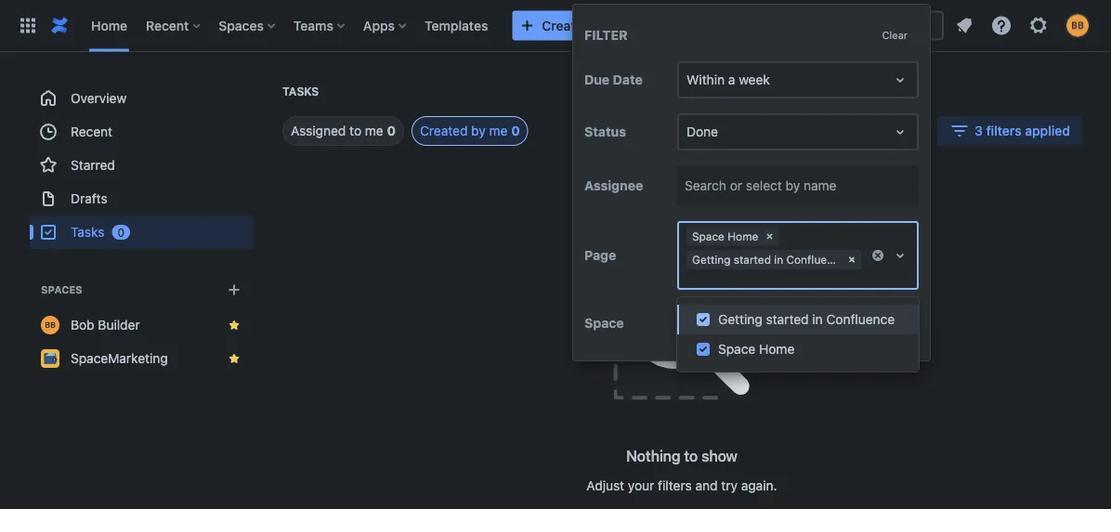 Task type: vqa. For each thing, say whether or not it's contained in the screenshot.
bottommost Clear icon
yes



Task type: describe. For each thing, give the bounding box(es) containing it.
notification icon image
[[953, 14, 975, 37]]

filter
[[584, 27, 628, 42]]

settings icon image
[[1027, 14, 1050, 37]]

to for assigned
[[349, 123, 361, 138]]

global element
[[11, 0, 758, 52]]

1 vertical spatial getting started in confluence
[[718, 312, 895, 327]]

nothing to show
[[626, 447, 737, 465]]

1 vertical spatial spaces
[[41, 284, 83, 296]]

clear image for space home
[[762, 229, 777, 244]]

try
[[721, 478, 738, 493]]

unstar this space image
[[227, 318, 242, 333]]

bob builder link
[[30, 308, 253, 342]]

Search field
[[758, 11, 944, 40]]

assigned to me 0
[[291, 123, 396, 138]]

1 horizontal spatial by
[[786, 178, 800, 193]]

1 vertical spatial space
[[584, 315, 624, 331]]

0 vertical spatial started
[[734, 253, 771, 266]]

within
[[686, 72, 725, 87]]

due date
[[584, 72, 643, 87]]

bob builder
[[71, 317, 140, 333]]

0 horizontal spatial filters
[[658, 478, 692, 493]]

0 vertical spatial getting
[[692, 253, 731, 266]]

appswitcher icon image
[[17, 14, 39, 37]]

help icon image
[[990, 14, 1013, 37]]

name
[[804, 178, 837, 193]]

clear
[[882, 29, 908, 41]]

1 horizontal spatial home
[[728, 230, 758, 243]]

tasks inside group
[[71, 224, 104, 240]]

3 filters applied
[[974, 123, 1070, 138]]

starred link
[[30, 149, 253, 182]]

adjust
[[587, 478, 624, 493]]

bob
[[71, 317, 94, 333]]

overview
[[71, 91, 127, 106]]

within a week
[[686, 72, 770, 87]]

teams button
[[288, 11, 352, 40]]

week
[[739, 72, 770, 87]]

drafts link
[[30, 182, 253, 216]]

nothing
[[626, 447, 680, 465]]

recent button
[[140, 11, 207, 40]]

me for to
[[365, 123, 383, 138]]

or
[[730, 178, 742, 193]]

1 horizontal spatial tasks
[[282, 85, 319, 98]]

create
[[542, 18, 583, 33]]

due
[[584, 72, 610, 87]]

drafts
[[71, 191, 107, 206]]

create a space image
[[223, 279, 245, 301]]

filters inside dropdown button
[[986, 123, 1022, 138]]

assignee
[[584, 178, 643, 193]]

search
[[685, 178, 726, 193]]

again.
[[741, 478, 777, 493]]

0 vertical spatial space
[[692, 230, 724, 243]]

select
[[746, 178, 782, 193]]

applied
[[1025, 123, 1070, 138]]

recent inside recent link
[[71, 124, 113, 139]]

recent inside recent popup button
[[146, 18, 189, 33]]

0 for assigned to me 0
[[387, 123, 396, 138]]

unstar this space image
[[227, 351, 242, 366]]

page
[[584, 248, 616, 263]]

open image for within a week
[[889, 69, 911, 91]]

and
[[695, 478, 718, 493]]

create button
[[512, 11, 594, 40]]

0 for created by me 0
[[511, 123, 520, 138]]

1 vertical spatial space home
[[718, 342, 795, 357]]



Task type: locate. For each thing, give the bounding box(es) containing it.
2 open image from the top
[[889, 121, 911, 143]]

recent link
[[30, 115, 253, 149]]

2 vertical spatial space
[[718, 342, 755, 357]]

getting
[[692, 253, 731, 266], [718, 312, 762, 327]]

space down page
[[584, 315, 624, 331]]

1 open image from the top
[[889, 69, 911, 91]]

group containing overview
[[30, 82, 253, 249]]

tab list containing assigned to me
[[260, 116, 528, 146]]

to left the show
[[684, 447, 698, 465]]

0 vertical spatial tasks
[[282, 85, 319, 98]]

open image inside status element
[[889, 121, 911, 143]]

0 horizontal spatial by
[[471, 123, 486, 138]]

recent right home link
[[146, 18, 189, 33]]

0 vertical spatial to
[[349, 123, 361, 138]]

home
[[91, 18, 127, 33], [728, 230, 758, 243], [759, 342, 795, 357]]

0 down the drafts link
[[117, 226, 124, 239]]

1 vertical spatial filters
[[658, 478, 692, 493]]

adjust your filters and try again.
[[587, 478, 777, 493]]

show
[[701, 447, 737, 465]]

started down search or select by name
[[734, 253, 771, 266]]

0 horizontal spatial spaces
[[41, 284, 83, 296]]

0 horizontal spatial 0
[[117, 226, 124, 239]]

assigned
[[291, 123, 346, 138]]

filters down nothing to show
[[658, 478, 692, 493]]

me
[[365, 123, 383, 138], [489, 123, 508, 138]]

teams
[[293, 18, 333, 33]]

clear image
[[762, 229, 777, 244], [844, 252, 859, 267]]

home inside the global element
[[91, 18, 127, 33]]

0 vertical spatial open image
[[889, 69, 911, 91]]

0 horizontal spatial recent
[[71, 124, 113, 139]]

2 vertical spatial home
[[759, 342, 795, 357]]

0
[[387, 123, 396, 138], [511, 123, 520, 138], [117, 226, 124, 239]]

banner
[[0, 0, 1111, 52]]

1 vertical spatial by
[[786, 178, 800, 193]]

your
[[628, 478, 654, 493]]

0 vertical spatial space home
[[692, 230, 758, 243]]

apps
[[363, 18, 395, 33]]

0 horizontal spatial clear image
[[762, 229, 777, 244]]

filters
[[986, 123, 1022, 138], [658, 478, 692, 493]]

1 vertical spatial to
[[684, 447, 698, 465]]

1 horizontal spatial 0
[[387, 123, 396, 138]]

1 vertical spatial clear image
[[844, 252, 859, 267]]

1 horizontal spatial clear image
[[844, 252, 859, 267]]

spaces up "bob"
[[41, 284, 83, 296]]

open image
[[889, 244, 911, 267], [889, 312, 911, 335]]

0 left created
[[387, 123, 396, 138]]

1 vertical spatial in
[[812, 312, 823, 327]]

select...
[[686, 315, 735, 331]]

a
[[728, 72, 735, 87]]

spaces
[[219, 18, 264, 33], [41, 284, 83, 296]]

getting started in confluence
[[692, 253, 846, 266], [718, 312, 895, 327]]

0 right created
[[511, 123, 520, 138]]

1 vertical spatial tasks
[[71, 224, 104, 240]]

open image for done
[[889, 121, 911, 143]]

spaces inside popup button
[[219, 18, 264, 33]]

1 me from the left
[[365, 123, 383, 138]]

1 vertical spatial recent
[[71, 124, 113, 139]]

by left name
[[786, 178, 800, 193]]

0 vertical spatial spaces
[[219, 18, 264, 33]]

1 vertical spatial getting
[[718, 312, 762, 327]]

recent
[[146, 18, 189, 33], [71, 124, 113, 139]]

spacemarketing link
[[30, 342, 253, 375]]

0 inside group
[[117, 226, 124, 239]]

to
[[349, 123, 361, 138], [684, 447, 698, 465]]

Search or select by name text field
[[685, 177, 689, 195]]

1 horizontal spatial to
[[684, 447, 698, 465]]

open image
[[889, 69, 911, 91], [889, 121, 911, 143]]

started
[[734, 253, 771, 266], [766, 312, 809, 327]]

status
[[584, 124, 626, 139]]

1 horizontal spatial filters
[[986, 123, 1022, 138]]

status element
[[677, 113, 919, 151]]

0 vertical spatial filters
[[986, 123, 1022, 138]]

0 horizontal spatial me
[[365, 123, 383, 138]]

2 me from the left
[[489, 123, 508, 138]]

space down search
[[692, 230, 724, 243]]

0 vertical spatial in
[[774, 253, 783, 266]]

0 horizontal spatial to
[[349, 123, 361, 138]]

1 vertical spatial home
[[728, 230, 758, 243]]

in
[[774, 253, 783, 266], [812, 312, 823, 327]]

2 open image from the top
[[889, 312, 911, 335]]

spacemarketing
[[71, 351, 168, 366]]

clear button
[[871, 23, 919, 47]]

3 filters applied button
[[937, 116, 1081, 146]]

templates link
[[419, 11, 494, 40]]

open image down clear "button"
[[889, 69, 911, 91]]

done
[[686, 124, 718, 139]]

1 horizontal spatial me
[[489, 123, 508, 138]]

0 vertical spatial home
[[91, 18, 127, 33]]

apps button
[[358, 11, 413, 40]]

0 vertical spatial by
[[471, 123, 486, 138]]

builder
[[98, 317, 140, 333]]

search or select by name
[[685, 178, 837, 193]]

space home down or
[[692, 230, 758, 243]]

1 vertical spatial started
[[766, 312, 809, 327]]

0 vertical spatial clear image
[[762, 229, 777, 244]]

started right select...
[[766, 312, 809, 327]]

0 vertical spatial open image
[[889, 244, 911, 267]]

to right assigned
[[349, 123, 361, 138]]

0 vertical spatial confluence
[[786, 253, 846, 266]]

starred
[[71, 157, 115, 173]]

created
[[420, 123, 468, 138]]

tab list
[[260, 116, 528, 146]]

banner containing home
[[0, 0, 1111, 52]]

1 open image from the top
[[889, 244, 911, 267]]

due date element
[[677, 61, 919, 99]]

clear image
[[870, 248, 885, 263]]

confluence left clear icon
[[786, 253, 846, 266]]

by
[[471, 123, 486, 138], [786, 178, 800, 193]]

confluence image
[[48, 14, 71, 37], [48, 14, 71, 37]]

1 horizontal spatial spaces
[[219, 18, 264, 33]]

1 horizontal spatial recent
[[146, 18, 189, 33]]

0 horizontal spatial in
[[774, 253, 783, 266]]

filters right '3' at the right
[[986, 123, 1022, 138]]

templates
[[425, 18, 488, 33]]

to for nothing
[[684, 447, 698, 465]]

clear image down select
[[762, 229, 777, 244]]

0 vertical spatial getting started in confluence
[[692, 253, 846, 266]]

date
[[613, 72, 643, 87]]

tasks down drafts
[[71, 224, 104, 240]]

clear image left clear icon
[[844, 252, 859, 267]]

spaces button
[[213, 11, 282, 40]]

space home
[[692, 230, 758, 243], [718, 342, 795, 357]]

by right created
[[471, 123, 486, 138]]

0 horizontal spatial tasks
[[71, 224, 104, 240]]

open image left '3' at the right
[[889, 121, 911, 143]]

2 horizontal spatial home
[[759, 342, 795, 357]]

confluence
[[786, 253, 846, 266], [826, 312, 895, 327]]

open image inside due date element
[[889, 69, 911, 91]]

tasks up assigned
[[282, 85, 319, 98]]

clear image for getting started in confluence
[[844, 252, 859, 267]]

me right assigned
[[365, 123, 383, 138]]

overview link
[[30, 82, 253, 115]]

2 horizontal spatial 0
[[511, 123, 520, 138]]

3
[[974, 123, 983, 138]]

group
[[30, 82, 253, 249]]

recent up starred
[[71, 124, 113, 139]]

spaces right recent popup button
[[219, 18, 264, 33]]

me for by
[[489, 123, 508, 138]]

confluence down clear icon
[[826, 312, 895, 327]]

home link
[[85, 11, 133, 40]]

1 vertical spatial open image
[[889, 121, 911, 143]]

me right created
[[489, 123, 508, 138]]

1 vertical spatial open image
[[889, 312, 911, 335]]

0 vertical spatial recent
[[146, 18, 189, 33]]

space home down select...
[[718, 342, 795, 357]]

1 horizontal spatial in
[[812, 312, 823, 327]]

space
[[692, 230, 724, 243], [584, 315, 624, 331], [718, 342, 755, 357]]

1 vertical spatial confluence
[[826, 312, 895, 327]]

space down select...
[[718, 342, 755, 357]]

created by me 0
[[420, 123, 520, 138]]

tasks
[[282, 85, 319, 98], [71, 224, 104, 240]]

0 horizontal spatial home
[[91, 18, 127, 33]]



